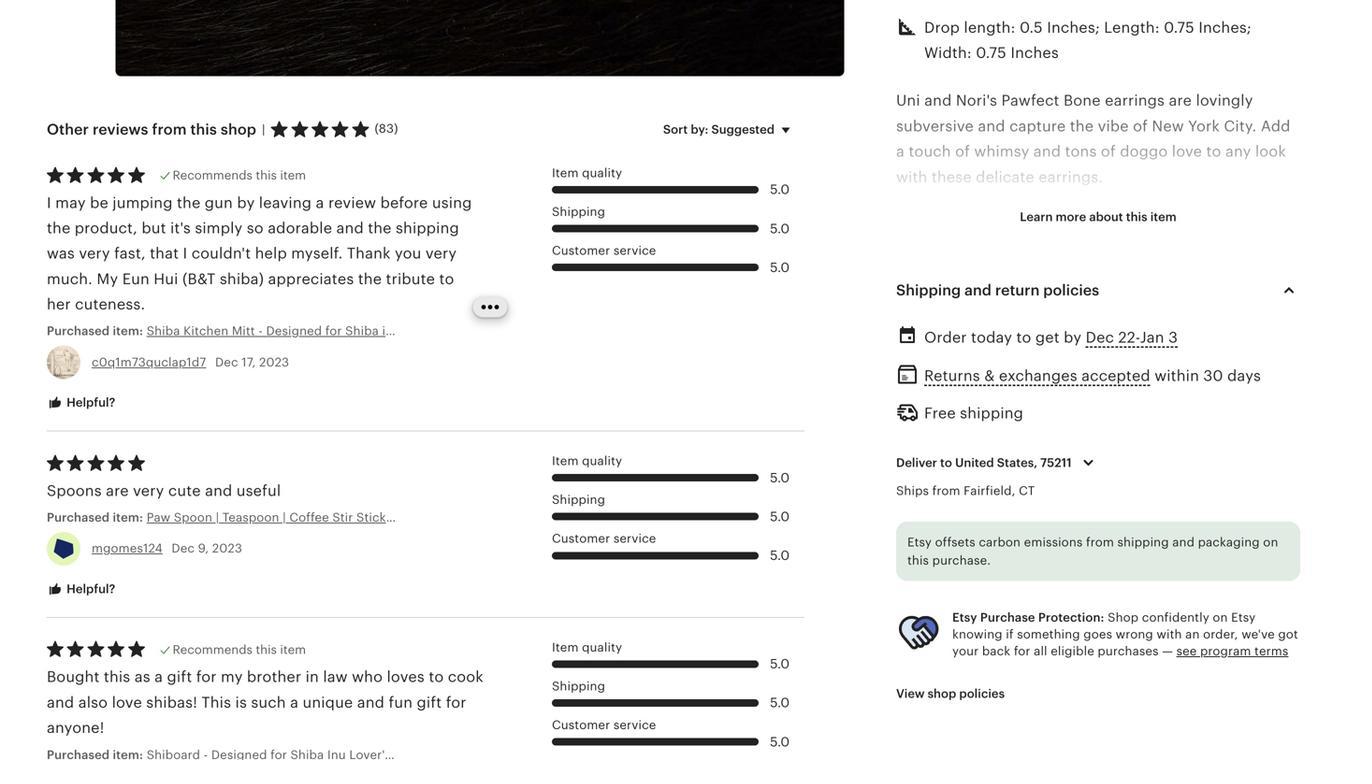Task type: vqa. For each thing, say whether or not it's contained in the screenshot.
The Using
yes



Task type: locate. For each thing, give the bounding box(es) containing it.
pawfect
[[1001, 92, 1060, 109]]

for left my
[[196, 669, 217, 686]]

dec left 22-
[[1086, 329, 1114, 346]]

to left any
[[1206, 143, 1221, 160]]

1 vertical spatial dec
[[215, 355, 238, 369]]

shipping up shop
[[1117, 536, 1169, 550]]

fun
[[389, 694, 413, 711]]

paw)
[[965, 576, 1000, 593]]

0.75
[[1164, 19, 1194, 36], [976, 44, 1007, 61]]

doggo
[[1120, 143, 1168, 160]]

couldn't
[[191, 245, 251, 262]]

2 item quality from the top
[[552, 454, 622, 468]]

1 helpful? from the top
[[64, 396, 115, 410]]

pairs
[[959, 296, 995, 313]]

get
[[1035, 329, 1060, 346]]

0 vertical spatial height
[[896, 550, 945, 567]]

1 vertical spatial policies
[[959, 687, 1005, 701]]

item up brother
[[280, 643, 306, 657]]

0 horizontal spatial for
[[196, 669, 217, 686]]

1 horizontal spatial on
[[1263, 536, 1278, 550]]

2 vertical spatial item quality
[[552, 641, 622, 655]]

etsy up we've
[[1231, 611, 1256, 625]]

on up "order,"
[[1213, 611, 1228, 625]]

· left push
[[896, 270, 901, 287]]

0 horizontal spatial gift
[[167, 669, 192, 686]]

i
[[47, 194, 51, 211], [183, 245, 187, 262]]

deliver
[[896, 456, 937, 470]]

2 inches; from the left
[[1199, 19, 1252, 36]]

0 vertical spatial with
[[896, 169, 927, 185]]

1 helpful? button from the top
[[33, 386, 129, 421]]

0 vertical spatial purchased item:
[[47, 324, 147, 338]]

shipping
[[552, 205, 605, 219], [896, 282, 961, 299], [552, 493, 605, 507], [552, 680, 605, 694]]

1 vertical spatial i
[[183, 245, 187, 262]]

shipping up you
[[396, 220, 459, 237]]

subversive
[[896, 118, 974, 135]]

1 vertical spatial item
[[1150, 210, 1177, 224]]

1 vertical spatial love
[[112, 694, 142, 711]]

2 horizontal spatial for
[[1014, 645, 1031, 659]]

2 item: from the top
[[113, 511, 143, 525]]

this down width
[[907, 554, 929, 568]]

width
[[896, 525, 939, 542]]

1 vertical spatial purchased
[[47, 511, 110, 525]]

packaging
[[1198, 536, 1260, 550]]

height left (1 on the right
[[896, 576, 945, 593]]

purchased for mgomes124 dec 9, 2023
[[47, 511, 110, 525]]

0 vertical spatial dec
[[1086, 329, 1114, 346]]

composition
[[896, 372, 990, 389]]

by right the "get"
[[1064, 329, 1082, 346]]

1 vertical spatial recommends this item
[[173, 643, 306, 657]]

with down touch
[[896, 169, 927, 185]]

0 vertical spatial by
[[237, 194, 255, 211]]

more
[[1056, 210, 1086, 224]]

recommends this item up gun
[[173, 168, 306, 182]]

tons
[[1065, 143, 1097, 160]]

1 height from the top
[[896, 550, 945, 567]]

0.75 right length:
[[1164, 19, 1194, 36]]

2 helpful? button from the top
[[33, 572, 129, 607]]

inches
[[1011, 44, 1059, 61]]

any
[[1225, 143, 1251, 160]]

0 vertical spatial service
[[614, 244, 656, 258]]

customer
[[552, 244, 610, 258], [552, 532, 610, 546], [552, 718, 610, 733]]

recommends this item up my
[[173, 643, 306, 657]]

with inside shop confidently on etsy knowing if something goes wrong with an order, we've got your back for all eligible purchases —
[[1157, 628, 1182, 642]]

inches; up lovingly
[[1199, 19, 1252, 36]]

policies
[[1043, 282, 1099, 299], [959, 687, 1005, 701]]

gift up shibas! at the left bottom of page
[[167, 669, 192, 686]]

in up paws)
[[971, 525, 984, 542]]

1 horizontal spatial by
[[1064, 329, 1082, 346]]

a inside i may be jumping the gun by leaving a review before using the product, but it's simply so adorable and the shipping was very fast, that i couldn't help myself. thank you very much. my eun hui (b&t shiba) appreciates the tribute to her cuteness.
[[316, 194, 324, 211]]

0 vertical spatial recommends
[[173, 168, 253, 182]]

recommends
[[173, 168, 253, 182], [173, 643, 253, 657]]

service
[[614, 244, 656, 258], [614, 532, 656, 546], [614, 718, 656, 733]]

helpful? button
[[33, 386, 129, 421], [33, 572, 129, 607]]

and down capture
[[1034, 143, 1061, 160]]

2 vertical spatial item
[[552, 641, 579, 655]]

2 helpful? from the top
[[64, 582, 115, 596]]

helpful? button down c0q1m73quclap1d7
[[33, 386, 129, 421]]

0 vertical spatial 0.75
[[1164, 19, 1194, 36]]

1 horizontal spatial are
[[1169, 92, 1192, 109]]

ships from fairfield, ct
[[896, 484, 1035, 498]]

0.75 down the length:
[[976, 44, 1007, 61]]

love inside uni and nori's pawfect bone earrings are lovingly subversive and capture the vibe of new york city. add a touch of whimsy and tons of doggo love to any look with these delicate earrings.
[[1172, 143, 1202, 160]]

a left touch
[[896, 143, 905, 160]]

1 vertical spatial helpful?
[[64, 582, 115, 596]]

1 horizontal spatial for
[[446, 694, 466, 711]]

purchased item: for c0q1m73quclap1d7
[[47, 324, 147, 338]]

shiba)
[[220, 271, 264, 288]]

from right emissions
[[1086, 536, 1114, 550]]

quality for bought this as a gift for my brother in law who loves to cook and also love shibas! this is such a unique and fun gift for anyone!
[[582, 641, 622, 655]]

shop left | in the top left of the page
[[221, 121, 256, 138]]

knowing
[[952, 628, 1003, 642]]

in down 1/2 at the right of the page
[[1032, 576, 1045, 593]]

a inside uni and nori's pawfect bone earrings are lovingly subversive and capture the vibe of new york city. add a touch of whimsy and tons of doggo love to any look with these delicate earrings.
[[896, 143, 905, 160]]

item right the 'about'
[[1150, 210, 1177, 224]]

new
[[1152, 118, 1184, 135]]

height down width
[[896, 550, 945, 567]]

by:
[[691, 122, 708, 136]]

i right that
[[183, 245, 187, 262]]

learn
[[1020, 210, 1053, 224]]

0 vertical spatial policies
[[1043, 282, 1099, 299]]

within
[[1155, 368, 1199, 385]]

see
[[1176, 645, 1197, 659]]

etsy for etsy offsets carbon emissions from shipping and packaging on this purchase.
[[907, 536, 932, 550]]

deliver to united states, 75211 button
[[882, 443, 1114, 483]]

to inside dropdown button
[[940, 456, 952, 470]]

1 item: from the top
[[113, 324, 143, 338]]

jan
[[1140, 329, 1164, 346]]

1 horizontal spatial dec
[[215, 355, 238, 369]]

2 vertical spatial service
[[614, 718, 656, 733]]

the up the was
[[47, 220, 71, 237]]

item quality for bought this as a gift for my brother in law who loves to cook and also love shibas! this is such a unique and fun gift for anyone!
[[552, 641, 622, 655]]

to left cook
[[429, 669, 444, 686]]

1 vertical spatial item
[[552, 454, 579, 468]]

with up —
[[1157, 628, 1182, 642]]

0 vertical spatial quality
[[582, 166, 622, 180]]

these
[[932, 169, 972, 185]]

2 purchased item: from the top
[[47, 511, 147, 525]]

are right spoons
[[106, 483, 129, 499]]

· push fastening · sold in pairs
[[896, 270, 1012, 313]]

shop
[[1108, 611, 1139, 625]]

etsy up knowing
[[952, 611, 977, 625]]

0 vertical spatial ·
[[896, 270, 901, 287]]

and left packaging at the right bottom of page
[[1172, 536, 1195, 550]]

recommends up my
[[173, 643, 253, 657]]

helpful? down c0q1m73quclap1d7
[[64, 396, 115, 410]]

1 horizontal spatial with
[[1157, 628, 1182, 642]]

1 horizontal spatial shop
[[928, 687, 956, 701]]

states,
[[997, 456, 1037, 470]]

i left may
[[47, 194, 51, 211]]

love down as at bottom left
[[112, 694, 142, 711]]

2023
[[259, 355, 289, 369], [212, 542, 242, 556]]

reviews
[[93, 121, 148, 138]]

1 horizontal spatial inches;
[[1199, 19, 1252, 36]]

the down thank
[[358, 271, 382, 288]]

0 horizontal spatial of
[[955, 143, 970, 160]]

item up leaving
[[280, 168, 306, 182]]

&
[[984, 368, 995, 385]]

from right ships at the bottom right of page
[[932, 484, 960, 498]]

2 vertical spatial customer service
[[552, 718, 656, 733]]

this up leaving
[[256, 168, 277, 182]]

2 item from the top
[[552, 454, 579, 468]]

to right tribute
[[439, 271, 454, 288]]

· left 'sold'
[[896, 296, 901, 313]]

3/4 down 1/2 at the right of the page
[[1004, 576, 1028, 593]]

etsy inside etsy offsets carbon emissions from shipping and packaging on this purchase.
[[907, 536, 932, 550]]

order today to get by dec 22-jan 3
[[924, 329, 1178, 346]]

2 vertical spatial from
[[1086, 536, 1114, 550]]

2 quality from the top
[[582, 454, 622, 468]]

2023 right 9,
[[212, 542, 242, 556]]

(b&t
[[182, 271, 216, 288]]

very
[[79, 245, 110, 262], [425, 245, 457, 262], [133, 483, 164, 499]]

0 vertical spatial purchased
[[47, 324, 110, 338]]

1 vertical spatial are
[[106, 483, 129, 499]]

1 vertical spatial shop
[[928, 687, 956, 701]]

2 vertical spatial dec
[[172, 542, 195, 556]]

1 vertical spatial gift
[[417, 694, 442, 711]]

something
[[1017, 628, 1080, 642]]

policies inside button
[[959, 687, 1005, 701]]

2 purchased from the top
[[47, 511, 110, 525]]

2 horizontal spatial very
[[425, 245, 457, 262]]

the down bone
[[1070, 118, 1094, 135]]

item: for mgomes124
[[113, 511, 143, 525]]

0 horizontal spatial policies
[[959, 687, 1005, 701]]

0 vertical spatial 2023
[[259, 355, 289, 369]]

2 customer from the top
[[552, 532, 610, 546]]

2023 right 17,
[[259, 355, 289, 369]]

0 vertical spatial 3/4
[[943, 525, 967, 542]]

1 purchased item: from the top
[[47, 324, 147, 338]]

and left 'return'
[[965, 282, 992, 299]]

c0q1m73quclap1d7 link
[[92, 355, 206, 369]]

0 horizontal spatial i
[[47, 194, 51, 211]]

5 5.0 from the top
[[770, 509, 790, 524]]

0 vertical spatial love
[[1172, 143, 1202, 160]]

dec left 9,
[[172, 542, 195, 556]]

shop right view
[[928, 687, 956, 701]]

the up thank
[[368, 220, 392, 237]]

recommends up gun
[[173, 168, 253, 182]]

etsy
[[907, 536, 932, 550], [952, 611, 977, 625], [1231, 611, 1256, 625]]

very down product,
[[79, 245, 110, 262]]

purchased down spoons
[[47, 511, 110, 525]]

2 horizontal spatial dec
[[1086, 329, 1114, 346]]

bought this as a gift for my brother in law who loves to cook and also love shibas! this is such a unique and fun gift for anyone!
[[47, 669, 484, 737]]

2 horizontal spatial from
[[1086, 536, 1114, 550]]

1 horizontal spatial love
[[1172, 143, 1202, 160]]

on inside etsy offsets carbon emissions from shipping and packaging on this purchase.
[[1263, 536, 1278, 550]]

purchased down the 'her'
[[47, 324, 110, 338]]

it's
[[170, 220, 191, 237]]

item
[[280, 168, 306, 182], [1150, 210, 1177, 224], [280, 643, 306, 657]]

1 vertical spatial customer service
[[552, 532, 656, 546]]

protection:
[[1038, 611, 1104, 625]]

1 vertical spatial 3/4
[[1004, 576, 1028, 593]]

1 horizontal spatial 2023
[[259, 355, 289, 369]]

tribute
[[386, 271, 435, 288]]

0 horizontal spatial on
[[1213, 611, 1228, 625]]

helpful? button down mgomes124
[[33, 572, 129, 607]]

in right 'sold'
[[942, 296, 955, 313]]

2 customer service from the top
[[552, 532, 656, 546]]

1 vertical spatial 2023
[[212, 542, 242, 556]]

on right packaging at the right bottom of page
[[1263, 536, 1278, 550]]

0 horizontal spatial with
[[896, 169, 927, 185]]

dec for mgomes124 dec 9, 2023
[[172, 542, 195, 556]]

3 item quality from the top
[[552, 641, 622, 655]]

are up new
[[1169, 92, 1192, 109]]

the inside uni and nori's pawfect bone earrings are lovingly subversive and capture the vibe of new york city. add a touch of whimsy and tons of doggo love to any look with these delicate earrings.
[[1070, 118, 1094, 135]]

purchased item: for mgomes124
[[47, 511, 147, 525]]

of up doggo
[[1133, 118, 1148, 135]]

if
[[1006, 628, 1014, 642]]

0 horizontal spatial etsy
[[907, 536, 932, 550]]

love down york
[[1172, 143, 1202, 160]]

0 vertical spatial on
[[1263, 536, 1278, 550]]

with inside uni and nori's pawfect bone earrings are lovingly subversive and capture the vibe of new york city. add a touch of whimsy and tons of doggo love to any look with these delicate earrings.
[[896, 169, 927, 185]]

and down the review
[[336, 220, 364, 237]]

item: down cuteness.
[[113, 324, 143, 338]]

look
[[1255, 143, 1286, 160]]

shipping down &
[[960, 405, 1023, 422]]

uni
[[896, 92, 920, 109]]

purchased item: down spoons
[[47, 511, 147, 525]]

see program terms link
[[1176, 645, 1289, 659]]

2 · from the top
[[896, 296, 901, 313]]

1 vertical spatial helpful? button
[[33, 572, 129, 607]]

2 service from the top
[[614, 532, 656, 546]]

0 vertical spatial helpful?
[[64, 396, 115, 410]]

0 vertical spatial shop
[[221, 121, 256, 138]]

—
[[1162, 645, 1173, 659]]

9,
[[198, 542, 209, 556]]

in left law on the bottom
[[306, 669, 319, 686]]

2 horizontal spatial shipping
[[1117, 536, 1169, 550]]

2 vertical spatial customer
[[552, 718, 610, 733]]

3 item from the top
[[552, 641, 579, 655]]

1 5.0 from the top
[[770, 182, 790, 197]]

0 horizontal spatial by
[[237, 194, 255, 211]]

0 vertical spatial for
[[1014, 645, 1031, 659]]

17,
[[242, 355, 256, 369]]

shipping and return policies
[[896, 282, 1099, 299]]

1 · from the top
[[896, 270, 901, 287]]

helpful? button for mgomes124
[[33, 572, 129, 607]]

on
[[1263, 536, 1278, 550], [1213, 611, 1228, 625]]

to left the "get"
[[1016, 329, 1031, 346]]

love inside bought this as a gift for my brother in law who loves to cook and also love shibas! this is such a unique and fun gift for anyone!
[[112, 694, 142, 711]]

this right the 'about'
[[1126, 210, 1147, 224]]

1 vertical spatial item quality
[[552, 454, 622, 468]]

that
[[150, 245, 179, 262]]

75211
[[1040, 456, 1072, 470]]

0 vertical spatial are
[[1169, 92, 1192, 109]]

length:
[[964, 19, 1016, 36]]

customer for bought this as a gift for my brother in law who loves to cook and also love shibas! this is such a unique and fun gift for anyone!
[[552, 718, 610, 733]]

etsy for etsy purchase protection:
[[952, 611, 977, 625]]

item: up mgomes124
[[113, 511, 143, 525]]

policies up the order today to get by dec 22-jan 3 at the right top
[[1043, 282, 1099, 299]]

1 vertical spatial shipping
[[960, 405, 1023, 422]]

in down emissions
[[1040, 550, 1053, 567]]

order
[[924, 329, 967, 346]]

is
[[235, 694, 247, 711]]

0 vertical spatial item:
[[113, 324, 143, 338]]

of up these on the top of the page
[[955, 143, 970, 160]]

policies down back
[[959, 687, 1005, 701]]

loves
[[387, 669, 425, 686]]

2 vertical spatial quality
[[582, 641, 622, 655]]

such
[[251, 694, 286, 711]]

2 horizontal spatial of
[[1133, 118, 1148, 135]]

3 quality from the top
[[582, 641, 622, 655]]

of down 'vibe'
[[1101, 143, 1116, 160]]

gift right fun on the left bottom of page
[[417, 694, 442, 711]]

0 vertical spatial item
[[552, 166, 579, 180]]

help
[[255, 245, 287, 262]]

1 vertical spatial for
[[196, 669, 217, 686]]

for down cook
[[446, 694, 466, 711]]

capture
[[1009, 118, 1066, 135]]

3 service from the top
[[614, 718, 656, 733]]

1 vertical spatial from
[[932, 484, 960, 498]]

2023 for mgomes124 dec 9, 2023
[[212, 542, 242, 556]]

3/4 up (2-
[[943, 525, 967, 542]]

0 horizontal spatial shipping
[[396, 220, 459, 237]]

to up measurements
[[940, 456, 952, 470]]

1 horizontal spatial etsy
[[952, 611, 977, 625]]

very right you
[[425, 245, 457, 262]]

dec left 17,
[[215, 355, 238, 369]]

1 inches; from the left
[[1047, 19, 1100, 36]]

etsy left the offsets
[[907, 536, 932, 550]]

1 purchased from the top
[[47, 324, 110, 338]]

purchased item: down cuteness.
[[47, 324, 147, 338]]

2 vertical spatial shipping
[[1117, 536, 1169, 550]]

my
[[97, 271, 118, 288]]

shipping
[[396, 220, 459, 237], [960, 405, 1023, 422], [1117, 536, 1169, 550]]

0 horizontal spatial love
[[112, 694, 142, 711]]

other reviews from this shop
[[47, 121, 256, 138]]

very left cute on the bottom
[[133, 483, 164, 499]]

this up brother
[[256, 643, 277, 657]]

this left as at bottom left
[[104, 669, 130, 686]]

3 customer service from the top
[[552, 718, 656, 733]]

0 vertical spatial customer service
[[552, 244, 656, 258]]

1 vertical spatial with
[[1157, 628, 1182, 642]]

3
[[1169, 329, 1178, 346]]

from right reviews at the left top of the page
[[152, 121, 187, 138]]

by
[[237, 194, 255, 211], [1064, 329, 1082, 346]]

3 customer from the top
[[552, 718, 610, 733]]

1 vertical spatial customer
[[552, 532, 610, 546]]

0 horizontal spatial are
[[106, 483, 129, 499]]

1 vertical spatial quality
[[582, 454, 622, 468]]

this inside bought this as a gift for my brother in law who loves to cook and also love shibas! this is such a unique and fun gift for anyone!
[[104, 669, 130, 686]]

a right such
[[290, 694, 298, 711]]

5.0
[[770, 182, 790, 197], [770, 221, 790, 236], [770, 260, 790, 275], [770, 470, 790, 485], [770, 509, 790, 524], [770, 548, 790, 563], [770, 657, 790, 672], [770, 696, 790, 711], [770, 735, 790, 750]]

1 vertical spatial item:
[[113, 511, 143, 525]]

a left the review
[[316, 194, 324, 211]]

3 5.0 from the top
[[770, 260, 790, 275]]

0 vertical spatial item quality
[[552, 166, 622, 180]]

helpful? for mgomes124 dec 9, 2023
[[64, 582, 115, 596]]

to inside bought this as a gift for my brother in law who loves to cook and also love shibas! this is such a unique and fun gift for anyone!
[[429, 669, 444, 686]]

simply
[[195, 220, 243, 237]]

925
[[896, 398, 924, 414]]

for left all
[[1014, 645, 1031, 659]]

from inside etsy offsets carbon emissions from shipping and packaging on this purchase.
[[1086, 536, 1114, 550]]

1 horizontal spatial policies
[[1043, 282, 1099, 299]]

thank
[[347, 245, 391, 262]]

view shop policies
[[896, 687, 1005, 701]]

2 horizontal spatial etsy
[[1231, 611, 1256, 625]]

inches; right '0.5'
[[1047, 19, 1100, 36]]

1 vertical spatial purchased item:
[[47, 511, 147, 525]]

before
[[380, 194, 428, 211]]

2 recommends this item from the top
[[173, 643, 306, 657]]



Task type: describe. For each thing, give the bounding box(es) containing it.
shibas!
[[146, 694, 197, 711]]

1 customer service from the top
[[552, 244, 656, 258]]

8 5.0 from the top
[[770, 696, 790, 711]]

and up subversive
[[924, 92, 952, 109]]

7 5.0 from the top
[[770, 657, 790, 672]]

etsy offsets carbon emissions from shipping and packaging on this purchase.
[[907, 536, 1278, 568]]

accepted
[[1082, 368, 1150, 385]]

2023 for c0q1m73quclap1d7 dec 17, 2023
[[259, 355, 289, 369]]

learn more about this item button
[[1006, 200, 1191, 234]]

goes
[[1084, 628, 1112, 642]]

1 recommends this item from the top
[[173, 168, 306, 182]]

policies inside "dropdown button"
[[1043, 282, 1099, 299]]

and right cute on the bottom
[[205, 483, 232, 499]]

0 horizontal spatial very
[[79, 245, 110, 262]]

purchases
[[1098, 645, 1159, 659]]

an
[[1185, 628, 1200, 642]]

city.
[[1224, 118, 1257, 135]]

law
[[323, 669, 348, 686]]

1 recommends from the top
[[173, 168, 253, 182]]

length:
[[1104, 19, 1160, 36]]

by inside i may be jumping the gun by leaving a review before using the product, but it's simply so adorable and the shipping was very fast, that i couldn't help myself. thank you very much. my eun hui (b&t shiba) appreciates the tribute to her cuteness.
[[237, 194, 255, 211]]

bought
[[47, 669, 100, 686]]

purchase.
[[932, 554, 991, 568]]

30
[[1203, 368, 1223, 385]]

cuteness.
[[75, 296, 145, 313]]

and up 'whimsy'
[[978, 118, 1005, 135]]

are inside uni and nori's pawfect bone earrings are lovingly subversive and capture the vibe of new york city. add a touch of whimsy and tons of doggo love to any look with these delicate earrings.
[[1169, 92, 1192, 109]]

this inside etsy offsets carbon emissions from shipping and packaging on this purchase.
[[907, 554, 929, 568]]

0 horizontal spatial shop
[[221, 121, 256, 138]]

2 recommends from the top
[[173, 643, 253, 657]]

dec 22-jan 3 button
[[1086, 324, 1178, 351]]

spoons are very cute and useful
[[47, 483, 281, 499]]

1 customer from the top
[[552, 244, 610, 258]]

0.5
[[1020, 19, 1043, 36]]

view shop policies button
[[882, 677, 1019, 711]]

customer service for bought this as a gift for my brother in law who loves to cook and also love shibas! this is such a unique and fun gift for anyone!
[[552, 718, 656, 733]]

this
[[202, 694, 231, 711]]

4 5.0 from the top
[[770, 470, 790, 485]]

hui
[[154, 271, 178, 288]]

today
[[971, 329, 1012, 346]]

lovingly
[[1196, 92, 1253, 109]]

customer for spoons are very cute and useful
[[552, 532, 610, 546]]

learn more about this item
[[1020, 210, 1177, 224]]

this inside dropdown button
[[1126, 210, 1147, 224]]

1 vertical spatial 0.75
[[976, 44, 1007, 61]]

appreciates
[[268, 271, 354, 288]]

but
[[142, 220, 166, 237]]

confidently
[[1142, 611, 1209, 625]]

6 5.0 from the top
[[770, 548, 790, 563]]

0 vertical spatial from
[[152, 121, 187, 138]]

my
[[221, 669, 243, 686]]

anyone!
[[47, 720, 104, 737]]

in inside · push fastening · sold in pairs
[[942, 296, 955, 313]]

unique
[[303, 694, 353, 711]]

a right as at bottom left
[[154, 669, 163, 686]]

whimsy
[[974, 143, 1029, 160]]

as
[[134, 669, 150, 686]]

sort by: suggested button
[[649, 110, 811, 149]]

width:
[[924, 44, 972, 61]]

etsy purchase protection:
[[952, 611, 1104, 625]]

1 horizontal spatial very
[[133, 483, 164, 499]]

2 vertical spatial for
[[446, 694, 466, 711]]

1 horizontal spatial of
[[1101, 143, 1116, 160]]

free shipping
[[924, 405, 1023, 422]]

shipping inside etsy offsets carbon emissions from shipping and packaging on this purchase.
[[1117, 536, 1169, 550]]

1 item quality from the top
[[552, 166, 622, 180]]

mgomes124 dec 9, 2023
[[92, 542, 242, 556]]

measurements
[[896, 474, 1003, 491]]

1 vertical spatial by
[[1064, 329, 1082, 346]]

returns
[[924, 368, 980, 385]]

1 quality from the top
[[582, 166, 622, 180]]

using
[[432, 194, 472, 211]]

and inside etsy offsets carbon emissions from shipping and packaging on this purchase.
[[1172, 536, 1195, 550]]

wrong
[[1116, 628, 1153, 642]]

order,
[[1203, 628, 1238, 642]]

earrings
[[1105, 92, 1165, 109]]

helpful? for c0q1m73quclap1d7 dec 17, 2023
[[64, 396, 115, 410]]

in inside bought this as a gift for my brother in law who loves to cook and also love shibas! this is such a unique and fun gift for anyone!
[[306, 669, 319, 686]]

and inside i may be jumping the gun by leaving a review before using the product, but it's simply so adorable and the shipping was very fast, that i couldn't help myself. thank you very much. my eun hui (b&t shiba) appreciates the tribute to her cuteness.
[[336, 220, 364, 237]]

other
[[47, 121, 89, 138]]

you
[[395, 245, 421, 262]]

this left | in the top left of the page
[[190, 121, 217, 138]]

to inside uni and nori's pawfect bone earrings are lovingly subversive and capture the vibe of new york city. add a touch of whimsy and tons of doggo love to any look with these delicate earrings.
[[1206, 143, 1221, 160]]

sold
[[905, 296, 938, 313]]

free
[[924, 405, 956, 422]]

1 horizontal spatial 0.75
[[1164, 19, 1194, 36]]

vibe
[[1098, 118, 1129, 135]]

helpful? button for c0q1m73quclap1d7
[[33, 386, 129, 421]]

1 horizontal spatial shipping
[[960, 405, 1023, 422]]

was
[[47, 245, 75, 262]]

shipping inside "dropdown button"
[[896, 282, 961, 299]]

shipping inside i may be jumping the gun by leaving a review before using the product, but it's simply so adorable and the shipping was very fast, that i couldn't help myself. thank you very much. my eun hui (b&t shiba) appreciates the tribute to her cuteness.
[[396, 220, 459, 237]]

suggested
[[711, 122, 775, 136]]

so
[[247, 220, 264, 237]]

0 vertical spatial item
[[280, 168, 306, 182]]

sort by: suggested
[[663, 122, 775, 136]]

purchased for c0q1m73quclap1d7 dec 17, 2023
[[47, 324, 110, 338]]

service for spoons are very cute and useful
[[614, 532, 656, 546]]

york
[[1188, 118, 1220, 135]]

2 5.0 from the top
[[770, 221, 790, 236]]

fairfield,
[[964, 484, 1015, 498]]

cook
[[448, 669, 484, 686]]

earrings.
[[1039, 169, 1103, 185]]

back
[[982, 645, 1011, 659]]

the up it's
[[177, 194, 201, 211]]

we've
[[1242, 628, 1275, 642]]

c0q1m73quclap1d7
[[92, 355, 206, 369]]

to inside i may be jumping the gun by leaving a review before using the product, but it's simply so adorable and the shipping was very fast, that i couldn't help myself. thank you very much. my eun hui (b&t shiba) appreciates the tribute to her cuteness.
[[439, 271, 454, 288]]

for inside shop confidently on etsy knowing if something goes wrong with an order, we've got your back for all eligible purchases —
[[1014, 645, 1031, 659]]

delicate
[[976, 169, 1034, 185]]

1 horizontal spatial from
[[932, 484, 960, 498]]

customer service for spoons are very cute and useful
[[552, 532, 656, 546]]

returns & exchanges accepted within 30 days
[[924, 368, 1261, 385]]

item for spoons are very cute and useful
[[552, 454, 579, 468]]

dec for c0q1m73quclap1d7 dec 17, 2023
[[215, 355, 238, 369]]

shop inside view shop policies button
[[928, 687, 956, 701]]

on inside shop confidently on etsy knowing if something goes wrong with an order, we've got your back for all eligible purchases —
[[1213, 611, 1228, 625]]

touch
[[909, 143, 951, 160]]

brother
[[247, 669, 301, 686]]

see program terms
[[1176, 645, 1289, 659]]

terms
[[1255, 645, 1289, 659]]

etsy inside shop confidently on etsy knowing if something goes wrong with an order, we've got your back for all eligible purchases —
[[1231, 611, 1256, 625]]

item inside the learn more about this item dropdown button
[[1150, 210, 1177, 224]]

quality for spoons are very cute and useful
[[582, 454, 622, 468]]

much.
[[47, 271, 93, 288]]

sort
[[663, 122, 688, 136]]

drop length: 0.5 inches; length: 0.75 inches; width: 0.75 inches
[[924, 19, 1252, 61]]

all
[[1034, 645, 1047, 659]]

and down who
[[357, 694, 385, 711]]

1 service from the top
[[614, 244, 656, 258]]

and inside "dropdown button"
[[965, 282, 992, 299]]

i may be jumping the gun by leaving a review before using the product, but it's simply so adorable and the shipping was very fast, that i couldn't help myself. thank you very much. my eun hui (b&t shiba) appreciates the tribute to her cuteness.
[[47, 194, 472, 313]]

(1
[[949, 576, 961, 593]]

shipping and return policies button
[[879, 268, 1317, 313]]

deliver to united states, 75211
[[896, 456, 1072, 470]]

item quality for spoons are very cute and useful
[[552, 454, 622, 468]]

cute
[[168, 483, 201, 499]]

jumping
[[113, 194, 173, 211]]

useful
[[236, 483, 281, 499]]

and down bought
[[47, 694, 74, 711]]

service for bought this as a gift for my brother in law who loves to cook and also love shibas! this is such a unique and fun gift for anyone!
[[614, 718, 656, 733]]

item: for c0q1m73quclap1d7
[[113, 324, 143, 338]]

item for bought this as a gift for my brother in law who loves to cook and also love shibas! this is such a unique and fun gift for anyone!
[[552, 641, 579, 655]]

product,
[[75, 220, 137, 237]]

2 height from the top
[[896, 576, 945, 593]]

1 item from the top
[[552, 166, 579, 180]]

2 vertical spatial item
[[280, 643, 306, 657]]

9 5.0 from the top
[[770, 735, 790, 750]]



